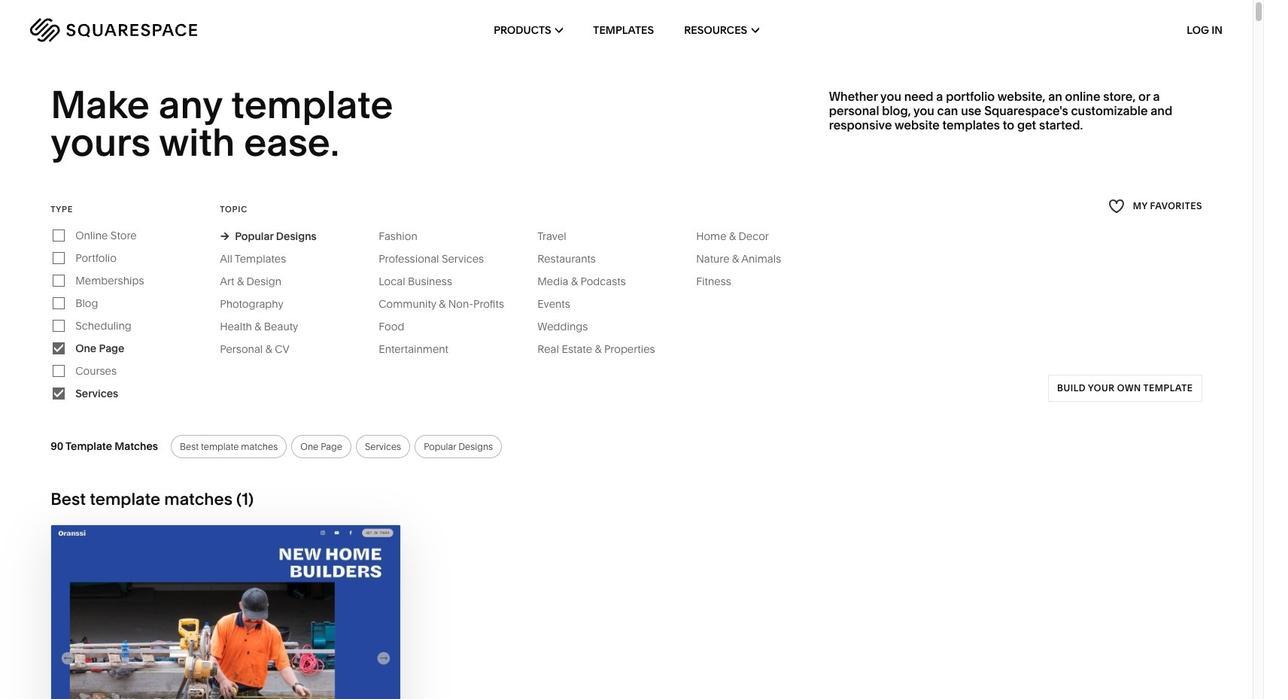 Task type: vqa. For each thing, say whether or not it's contained in the screenshot.
Oranssi image
yes



Task type: locate. For each thing, give the bounding box(es) containing it.
oranssi image
[[51, 525, 401, 699]]



